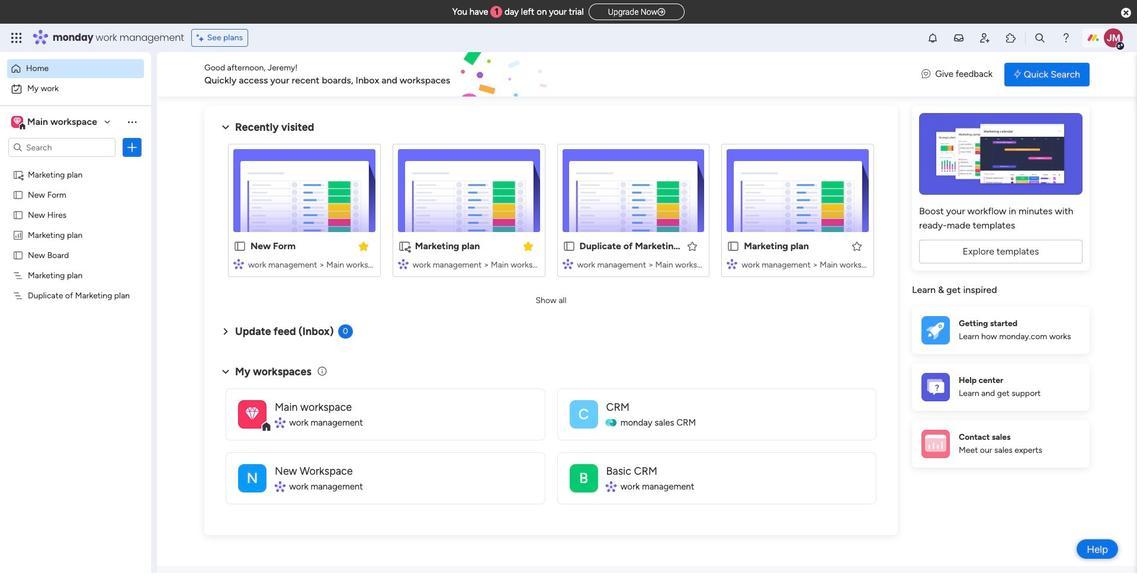 Task type: vqa. For each thing, say whether or not it's contained in the screenshot.
component icon
yes



Task type: locate. For each thing, give the bounding box(es) containing it.
0 horizontal spatial public board image
[[12, 249, 24, 261]]

workspace selection element
[[11, 115, 99, 130]]

templates image image
[[923, 113, 1080, 195]]

list box
[[0, 162, 151, 465]]

0 vertical spatial option
[[7, 59, 144, 78]]

1 vertical spatial component image
[[606, 482, 617, 492]]

component image
[[563, 259, 573, 269], [606, 482, 617, 492]]

invite members image
[[979, 32, 991, 44]]

shareable board image
[[12, 169, 24, 180]]

workspace image
[[11, 116, 23, 129], [238, 400, 267, 429], [570, 400, 598, 429], [245, 404, 259, 425], [238, 464, 267, 493], [570, 464, 598, 493]]

0 vertical spatial component image
[[563, 259, 573, 269]]

select product image
[[11, 32, 23, 44]]

1 add to favorites image from the left
[[687, 240, 699, 252]]

1 horizontal spatial public board image
[[563, 240, 576, 253]]

0 horizontal spatial add to favorites image
[[687, 240, 699, 252]]

remove from favorites image
[[358, 240, 370, 252]]

0 element
[[338, 325, 353, 339]]

public board image down public dashboard 'image'
[[12, 249, 24, 261]]

dapulse close image
[[1122, 7, 1132, 19]]

public board image right remove from favorites icon
[[563, 240, 576, 253]]

0 horizontal spatial component image
[[563, 259, 573, 269]]

notifications image
[[927, 32, 939, 44]]

public board image
[[563, 240, 576, 253], [12, 249, 24, 261]]

add to favorites image
[[687, 240, 699, 252], [851, 240, 863, 252]]

option
[[7, 59, 144, 78], [7, 79, 144, 98], [0, 164, 151, 166]]

close my workspaces image
[[219, 365, 233, 379]]

public board image
[[12, 189, 24, 200], [12, 209, 24, 220], [233, 240, 246, 253], [727, 240, 740, 253]]

public dashboard image
[[12, 229, 24, 241]]

1 horizontal spatial add to favorites image
[[851, 240, 863, 252]]



Task type: describe. For each thing, give the bounding box(es) containing it.
help center element
[[912, 363, 1090, 411]]

options image
[[126, 142, 138, 153]]

quick search results list box
[[219, 134, 884, 292]]

dapulse rightstroke image
[[658, 8, 665, 17]]

close recently visited image
[[219, 120, 233, 134]]

monday marketplace image
[[1005, 32, 1017, 44]]

shareable board image
[[398, 240, 411, 253]]

v2 user feedback image
[[922, 68, 931, 81]]

contact sales element
[[912, 420, 1090, 468]]

search everything image
[[1034, 32, 1046, 44]]

remove from favorites image
[[522, 240, 534, 252]]

getting started element
[[912, 307, 1090, 354]]

1 horizontal spatial component image
[[606, 482, 617, 492]]

update feed image
[[953, 32, 965, 44]]

2 vertical spatial option
[[0, 164, 151, 166]]

workspace image
[[13, 116, 21, 129]]

2 add to favorites image from the left
[[851, 240, 863, 252]]

workspace options image
[[126, 116, 138, 128]]

Search in workspace field
[[25, 141, 99, 154]]

open update feed (inbox) image
[[219, 325, 233, 339]]

1 vertical spatial option
[[7, 79, 144, 98]]

see plans image
[[197, 31, 207, 44]]

jeremy miller image
[[1104, 28, 1123, 47]]

help image
[[1061, 32, 1072, 44]]

v2 bolt switch image
[[1014, 68, 1021, 81]]



